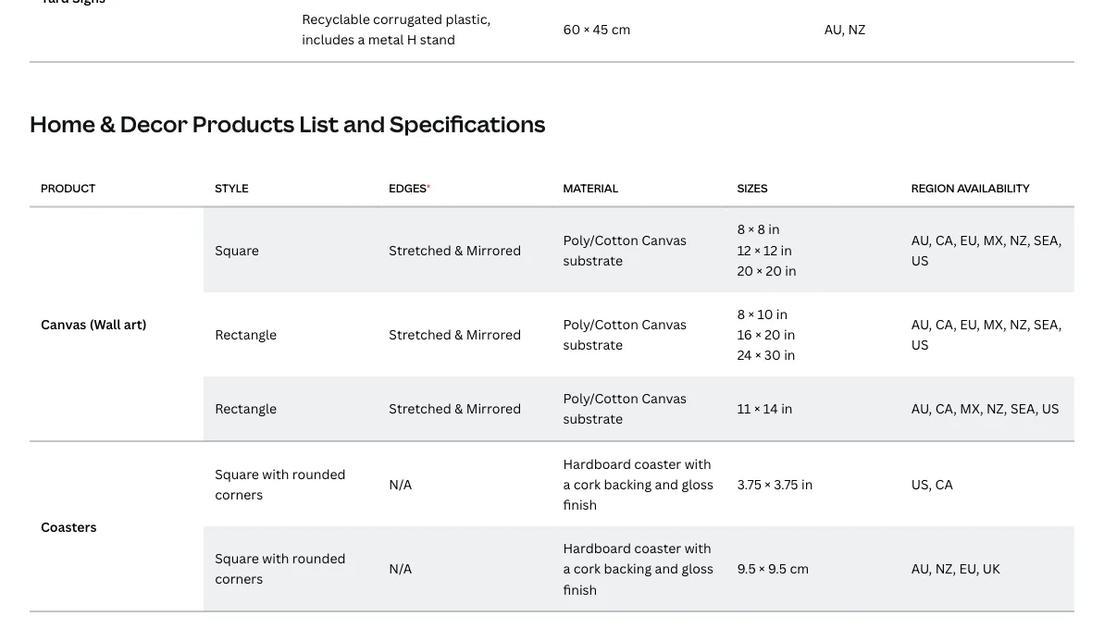 Task type: vqa. For each thing, say whether or not it's contained in the screenshot.
Canva
no



Task type: locate. For each thing, give the bounding box(es) containing it.
0 vertical spatial mirrored
[[466, 241, 521, 259]]

1 vertical spatial square
[[215, 465, 259, 483]]

us
[[912, 252, 929, 269], [912, 336, 929, 354], [1042, 400, 1060, 417]]

region availability
[[912, 180, 1030, 195]]

3.75 down 14
[[774, 476, 798, 493]]

0 vertical spatial finish
[[563, 496, 597, 514]]

in down "8 by 10 inches" element
[[784, 326, 796, 343]]

3.75 × 3.75 in
[[737, 476, 813, 493]]

1 3.75 from the left
[[737, 476, 762, 493]]

cork
[[574, 476, 601, 493], [574, 560, 601, 578]]

n/a
[[389, 476, 412, 493], [389, 560, 412, 578]]

12 by 12 inches element
[[737, 240, 889, 261]]

rounded
[[292, 465, 346, 483], [292, 550, 346, 567]]

2 mirrored from the top
[[466, 326, 521, 343]]

0 vertical spatial au, ca, eu, mx, nz, sea, us
[[912, 231, 1062, 269]]

1 vertical spatial n/a
[[389, 560, 412, 578]]

1 vertical spatial poly/cotton
[[563, 315, 639, 333]]

2 vertical spatial square
[[215, 550, 259, 567]]

2 rounded from the top
[[292, 550, 346, 567]]

20 by 20 inches element
[[737, 261, 889, 281]]

ca,
[[936, 231, 957, 248], [936, 315, 957, 333], [936, 400, 957, 417]]

0 vertical spatial us
[[912, 252, 929, 269]]

mx,
[[983, 231, 1007, 248], [983, 315, 1007, 333], [960, 400, 984, 417]]

a
[[358, 31, 365, 48], [563, 476, 571, 493], [563, 560, 571, 578]]

0 vertical spatial hardboard coaster with a cork backing and gloss finish
[[563, 455, 714, 514]]

hardboard coaster with a cork backing and gloss finish
[[563, 455, 714, 514], [563, 539, 714, 598]]

recyclable
[[302, 10, 370, 27]]

1 hardboard from the top
[[563, 455, 631, 472]]

8 by 10 inches element
[[737, 303, 889, 324]]

× left 10
[[748, 305, 755, 322]]

a inside recyclable corrugated plastic, includes a metal h stand
[[358, 31, 365, 48]]

au, ca, eu, mx, nz, sea, us down availability
[[912, 231, 1062, 269]]

in right 10
[[777, 305, 788, 322]]

1 rounded from the top
[[292, 465, 346, 483]]

substrate for au, ca, eu, mx, nz, sea, us
[[563, 336, 623, 354]]

with
[[685, 455, 712, 472], [262, 465, 289, 483], [685, 539, 712, 557], [262, 550, 289, 567]]

sizes
[[737, 180, 768, 195]]

0 vertical spatial coaster
[[634, 455, 682, 472]]

1 mirrored from the top
[[466, 241, 521, 259]]

× right the 24
[[755, 346, 761, 364]]

square with rounded corners
[[215, 465, 346, 504], [215, 550, 346, 588]]

gloss
[[682, 476, 714, 493], [682, 560, 714, 578]]

cm right 45
[[612, 20, 631, 38]]

12 down 8 by 8 inches element
[[764, 241, 778, 259]]

1 vertical spatial hardboard
[[563, 539, 631, 557]]

3.75 by 3.75 inches element
[[737, 474, 889, 495]]

1 vertical spatial gloss
[[682, 560, 714, 578]]

us,
[[912, 476, 932, 493]]

sea,
[[1034, 231, 1062, 248], [1034, 315, 1062, 333], [1011, 400, 1039, 417]]

2 vertical spatial ca,
[[936, 400, 957, 417]]

mirrored
[[466, 241, 521, 259], [466, 326, 521, 343], [466, 400, 521, 417]]

0 vertical spatial corners
[[215, 486, 263, 504]]

square
[[215, 241, 259, 259], [215, 465, 259, 483], [215, 550, 259, 567]]

cm inside 9.5 by 9.5 centimeters element
[[790, 560, 809, 578]]

2 9.5 from the left
[[768, 560, 787, 578]]

1 vertical spatial coaster
[[634, 539, 682, 557]]

poly/cotton for au, ca, mx, nz, sea, us
[[563, 389, 639, 407]]

1 vertical spatial hardboard coaster with a cork backing and gloss finish
[[563, 539, 714, 598]]

in
[[769, 220, 780, 238], [781, 241, 792, 259], [785, 262, 797, 280], [777, 305, 788, 322], [784, 326, 796, 343], [784, 346, 796, 364], [781, 400, 793, 417], [802, 476, 813, 493]]

gloss left 3.75 × 3.75 in
[[682, 476, 714, 493]]

0 vertical spatial square
[[215, 241, 259, 259]]

0 vertical spatial rectangle
[[215, 326, 277, 343]]

3.75 down 11
[[737, 476, 762, 493]]

eu, for hardboard coaster with a cork backing and gloss finish
[[960, 560, 980, 578]]

stretched & mirrored for au, ca, mx, nz, sea, us
[[389, 400, 521, 417]]

2 square with rounded corners from the top
[[215, 550, 346, 588]]

2 au, ca, eu, mx, nz, sea, us from the top
[[912, 315, 1062, 354]]

0 vertical spatial n/a
[[389, 476, 412, 493]]

backing
[[604, 476, 652, 493], [604, 560, 652, 578]]

0 vertical spatial square with rounded corners
[[215, 465, 346, 504]]

1 horizontal spatial 3.75
[[774, 476, 798, 493]]

8 for 8
[[737, 220, 745, 238]]

stand
[[420, 31, 455, 48]]

2 coaster from the top
[[634, 539, 682, 557]]

0 vertical spatial and
[[343, 108, 385, 138]]

home
[[30, 108, 95, 138]]

decor
[[120, 108, 188, 138]]

2 vertical spatial poly/cotton canvas substrate
[[563, 389, 687, 428]]

1 vertical spatial cm
[[790, 560, 809, 578]]

0 vertical spatial stretched & mirrored
[[389, 241, 521, 259]]

in up the 12 by 12 inches element
[[769, 220, 780, 238]]

1 vertical spatial stretched
[[389, 326, 451, 343]]

0 vertical spatial cork
[[574, 476, 601, 493]]

gloss left 9.5 × 9.5 cm
[[682, 560, 714, 578]]

0 horizontal spatial 3.75
[[737, 476, 762, 493]]

eu, down the region availability
[[960, 231, 980, 248]]

0 vertical spatial ca,
[[936, 231, 957, 248]]

nz
[[848, 20, 866, 38]]

20 inside 8 × 10 in 16 × 20 in 24 × 30 in
[[765, 326, 781, 343]]

au,
[[825, 20, 845, 38], [912, 231, 932, 248], [912, 315, 932, 333], [912, 400, 932, 417], [912, 560, 932, 578]]

style
[[215, 180, 249, 195]]

1 au, ca, eu, mx, nz, sea, us from the top
[[912, 231, 1062, 269]]

cm down "3.75 by 3.75 inches" element
[[790, 560, 809, 578]]

0 vertical spatial sea,
[[1034, 231, 1062, 248]]

0 vertical spatial gloss
[[682, 476, 714, 493]]

edges *
[[389, 180, 430, 195]]

1 vertical spatial au, ca, eu, mx, nz, sea, us
[[912, 315, 1062, 354]]

2 vertical spatial mirrored
[[466, 400, 521, 417]]

metal
[[368, 31, 404, 48]]

1 vertical spatial mirrored
[[466, 326, 521, 343]]

0 horizontal spatial 12
[[737, 241, 751, 259]]

0 vertical spatial backing
[[604, 476, 652, 493]]

in down the 12 by 12 inches element
[[785, 262, 797, 280]]

eu, up au, ca, mx, nz, sea, us
[[960, 315, 980, 333]]

1 rectangle from the top
[[215, 326, 277, 343]]

poly/cotton canvas substrate
[[563, 231, 687, 269], [563, 315, 687, 354], [563, 389, 687, 428]]

2 hardboard from the top
[[563, 539, 631, 557]]

nz,
[[1010, 231, 1031, 248], [1010, 315, 1031, 333], [987, 400, 1008, 417], [936, 560, 956, 578]]

3 square from the top
[[215, 550, 259, 567]]

stretched for au, ca, mx, nz, sea, us
[[389, 400, 451, 417]]

3 poly/cotton canvas substrate from the top
[[563, 389, 687, 428]]

products
[[192, 108, 295, 138]]

eu, left 'uk'
[[960, 560, 980, 578]]

2 vertical spatial stretched
[[389, 400, 451, 417]]

0 vertical spatial a
[[358, 31, 365, 48]]

3 stretched from the top
[[389, 400, 451, 417]]

cm
[[612, 20, 631, 38], [790, 560, 809, 578]]

1 vertical spatial poly/cotton canvas substrate
[[563, 315, 687, 354]]

specifications
[[390, 108, 546, 138]]

hardboard
[[563, 455, 631, 472], [563, 539, 631, 557]]

0 vertical spatial poly/cotton canvas substrate
[[563, 231, 687, 269]]

× down 3.75 × 3.75 in
[[759, 560, 765, 578]]

2 vertical spatial poly/cotton
[[563, 389, 639, 407]]

3 stretched & mirrored from the top
[[389, 400, 521, 417]]

1 poly/cotton from the top
[[563, 231, 639, 248]]

2 stretched & mirrored from the top
[[389, 326, 521, 343]]

× inside 60 by 45 centimeters element
[[584, 20, 590, 38]]

stretched & mirrored for au, ca, eu, mx, nz, sea, us
[[389, 326, 521, 343]]

2 substrate from the top
[[563, 336, 623, 354]]

corners
[[215, 486, 263, 504], [215, 570, 263, 588]]

1 9.5 from the left
[[737, 560, 756, 578]]

12
[[737, 241, 751, 259], [764, 241, 778, 259]]

canvas
[[642, 231, 687, 248], [41, 315, 86, 333], [642, 315, 687, 333], [642, 389, 687, 407]]

1 vertical spatial rounded
[[292, 550, 346, 567]]

stretched
[[389, 241, 451, 259], [389, 326, 451, 343], [389, 400, 451, 417]]

and
[[343, 108, 385, 138], [655, 476, 679, 493], [655, 560, 679, 578]]

8 for 10
[[737, 305, 745, 322]]

finish
[[563, 496, 597, 514], [563, 581, 597, 598]]

1 stretched from the top
[[389, 241, 451, 259]]

1 horizontal spatial 12
[[764, 241, 778, 259]]

× right 11
[[754, 400, 760, 417]]

20
[[737, 262, 754, 280], [766, 262, 782, 280], [765, 326, 781, 343]]

3.75
[[737, 476, 762, 493], [774, 476, 798, 493]]

3 mirrored from the top
[[466, 400, 521, 417]]

1 vertical spatial ca,
[[936, 315, 957, 333]]

coaster
[[634, 455, 682, 472], [634, 539, 682, 557]]

2 vertical spatial substrate
[[563, 410, 623, 428]]

8 by 8 inches element
[[737, 219, 889, 240]]

2 backing from the top
[[604, 560, 652, 578]]

24
[[737, 346, 752, 364]]

1 vertical spatial finish
[[563, 581, 597, 598]]

1 horizontal spatial cm
[[790, 560, 809, 578]]

2 poly/cotton canvas substrate from the top
[[563, 315, 687, 354]]

1 vertical spatial backing
[[604, 560, 652, 578]]

8
[[737, 220, 745, 238], [758, 220, 765, 238], [737, 305, 745, 322]]

20 up "30"
[[765, 326, 781, 343]]

2 vertical spatial stretched & mirrored
[[389, 400, 521, 417]]

0 vertical spatial rounded
[[292, 465, 346, 483]]

× down 11 by 14 inches element
[[765, 476, 771, 493]]

&
[[100, 108, 116, 138], [455, 241, 463, 259], [455, 326, 463, 343], [455, 400, 463, 417]]

0 vertical spatial poly/cotton
[[563, 231, 639, 248]]

0 horizontal spatial cm
[[612, 20, 631, 38]]

0 vertical spatial stretched
[[389, 241, 451, 259]]

9.5
[[737, 560, 756, 578], [768, 560, 787, 578]]

2 stretched from the top
[[389, 326, 451, 343]]

1 vertical spatial rectangle
[[215, 400, 277, 417]]

30
[[764, 346, 781, 364]]

mirrored for au, ca, mx, nz, sea, us
[[466, 400, 521, 417]]

45
[[593, 20, 608, 38]]

× down 8 by 8 inches element
[[755, 241, 761, 259]]

1 vertical spatial square with rounded corners
[[215, 550, 346, 588]]

cm inside 60 by 45 centimeters element
[[612, 20, 631, 38]]

1 corners from the top
[[215, 486, 263, 504]]

substrate
[[563, 252, 623, 269], [563, 336, 623, 354], [563, 410, 623, 428]]

1 horizontal spatial 9.5
[[768, 560, 787, 578]]

× left 45
[[584, 20, 590, 38]]

edges
[[389, 180, 427, 195]]

0 vertical spatial hardboard
[[563, 455, 631, 472]]

1 vertical spatial stretched & mirrored
[[389, 326, 521, 343]]

1 stretched & mirrored from the top
[[389, 241, 521, 259]]

1 vertical spatial eu,
[[960, 315, 980, 333]]

au, ca, eu, mx, nz, sea, us up au, ca, mx, nz, sea, us
[[912, 315, 1062, 354]]

2 vertical spatial eu,
[[960, 560, 980, 578]]

au, ca, eu, mx, nz, sea, us
[[912, 231, 1062, 269], [912, 315, 1062, 354]]

0 vertical spatial substrate
[[563, 252, 623, 269]]

rectangle for au, ca, mx, nz, sea, us
[[215, 400, 277, 417]]

0 vertical spatial cm
[[612, 20, 631, 38]]

8 inside 8 × 10 in 16 × 20 in 24 × 30 in
[[737, 305, 745, 322]]

1 vertical spatial corners
[[215, 570, 263, 588]]

×
[[584, 20, 590, 38], [748, 220, 755, 238], [755, 241, 761, 259], [757, 262, 763, 280], [748, 305, 755, 322], [756, 326, 762, 343], [755, 346, 761, 364], [754, 400, 760, 417], [765, 476, 771, 493], [759, 560, 765, 578]]

0 horizontal spatial 9.5
[[737, 560, 756, 578]]

1 n/a from the top
[[389, 476, 412, 493]]

20 up the 16
[[737, 262, 754, 280]]

12 down sizes
[[737, 241, 751, 259]]

3 substrate from the top
[[563, 410, 623, 428]]

2 rectangle from the top
[[215, 400, 277, 417]]

canvas (wall art)
[[41, 315, 147, 333]]

rectangle
[[215, 326, 277, 343], [215, 400, 277, 417]]

product
[[41, 180, 96, 195]]

1 vertical spatial substrate
[[563, 336, 623, 354]]

2 poly/cotton from the top
[[563, 315, 639, 333]]

eu, for poly/cotton canvas substrate
[[960, 315, 980, 333]]

poly/cotton
[[563, 231, 639, 248], [563, 315, 639, 333], [563, 389, 639, 407]]

1 vertical spatial cork
[[574, 560, 601, 578]]

stretched & mirrored
[[389, 241, 521, 259], [389, 326, 521, 343], [389, 400, 521, 417]]

eu,
[[960, 231, 980, 248], [960, 315, 980, 333], [960, 560, 980, 578]]

in up 9.5 by 9.5 centimeters element
[[802, 476, 813, 493]]

16 by 20 inches element
[[737, 324, 889, 345]]

8 × 10 in 16 × 20 in 24 × 30 in
[[737, 305, 796, 364]]

3 poly/cotton from the top
[[563, 389, 639, 407]]



Task type: describe. For each thing, give the bounding box(es) containing it.
9.5 by 9.5 centimeters element
[[737, 559, 889, 579]]

× down sizes
[[748, 220, 755, 238]]

cm for 60 × 45 cm
[[612, 20, 631, 38]]

9.5 × 9.5 cm
[[737, 560, 809, 578]]

stretched for au, ca, eu, mx, nz, sea, us
[[389, 326, 451, 343]]

60 by 45 centimeters element
[[563, 19, 802, 40]]

14
[[764, 400, 778, 417]]

rectangle for au, ca, eu, mx, nz, sea, us
[[215, 326, 277, 343]]

2 vertical spatial and
[[655, 560, 679, 578]]

*
[[427, 180, 430, 195]]

16
[[737, 326, 752, 343]]

11 by 14 inches element
[[737, 400, 793, 417]]

1 cork from the top
[[574, 476, 601, 493]]

8 × 8 in 12 × 12 in 20 × 20 in
[[737, 220, 797, 280]]

60 × 45 cm
[[563, 20, 631, 38]]

2 corners from the top
[[215, 570, 263, 588]]

2 vertical spatial us
[[1042, 400, 1060, 417]]

corrugated
[[373, 10, 443, 27]]

au, ca, mx, nz, sea, us
[[912, 400, 1060, 417]]

1 coaster from the top
[[634, 455, 682, 472]]

1 hardboard coaster with a cork backing and gloss finish from the top
[[563, 455, 714, 514]]

2 finish from the top
[[563, 581, 597, 598]]

1 12 from the left
[[737, 241, 751, 259]]

× inside "3.75 by 3.75 inches" element
[[765, 476, 771, 493]]

poly/cotton for au, ca, eu, mx, nz, sea, us
[[563, 315, 639, 333]]

2 3.75 from the left
[[774, 476, 798, 493]]

1 vertical spatial us
[[912, 336, 929, 354]]

2 12 from the left
[[764, 241, 778, 259]]

1 vertical spatial mx,
[[983, 315, 1007, 333]]

poly/cotton canvas substrate for au, ca, eu, mx, nz, sea, us
[[563, 315, 687, 354]]

3 ca, from the top
[[936, 400, 957, 417]]

1 poly/cotton canvas substrate from the top
[[563, 231, 687, 269]]

in down 8 by 8 inches element
[[781, 241, 792, 259]]

11
[[737, 400, 751, 417]]

× inside 9.5 by 9.5 centimeters element
[[759, 560, 765, 578]]

art)
[[124, 315, 147, 333]]

1 gloss from the top
[[682, 476, 714, 493]]

(wall
[[89, 315, 121, 333]]

2 ca, from the top
[[936, 315, 957, 333]]

1 vertical spatial a
[[563, 476, 571, 493]]

1 ca, from the top
[[936, 231, 957, 248]]

2 square from the top
[[215, 465, 259, 483]]

poly/cotton canvas substrate for au, ca, mx, nz, sea, us
[[563, 389, 687, 428]]

region
[[912, 180, 955, 195]]

2 vertical spatial a
[[563, 560, 571, 578]]

× up 10
[[757, 262, 763, 280]]

us, ca
[[912, 476, 953, 493]]

0 vertical spatial mx,
[[983, 231, 1007, 248]]

2 vertical spatial mx,
[[960, 400, 984, 417]]

1 substrate from the top
[[563, 252, 623, 269]]

11 × 14 in
[[737, 400, 793, 417]]

10
[[758, 305, 773, 322]]

× right the 16
[[756, 326, 762, 343]]

plastic,
[[446, 10, 491, 27]]

cm for 9.5 × 9.5 cm
[[790, 560, 809, 578]]

2 gloss from the top
[[682, 560, 714, 578]]

1 backing from the top
[[604, 476, 652, 493]]

1 vertical spatial sea,
[[1034, 315, 1062, 333]]

in right "30"
[[784, 346, 796, 364]]

1 vertical spatial and
[[655, 476, 679, 493]]

h
[[407, 31, 417, 48]]

uk
[[983, 560, 1001, 578]]

60
[[563, 20, 581, 38]]

in right 14
[[781, 400, 793, 417]]

2 vertical spatial sea,
[[1011, 400, 1039, 417]]

material
[[563, 180, 619, 195]]

au, nz, eu, uk
[[912, 560, 1001, 578]]

coasters
[[41, 518, 97, 535]]

2 n/a from the top
[[389, 560, 412, 578]]

mirrored for au, ca, eu, mx, nz, sea, us
[[466, 326, 521, 343]]

20 up 10
[[766, 262, 782, 280]]

home & decor products list and specifications
[[30, 108, 546, 138]]

1 finish from the top
[[563, 496, 597, 514]]

24 by 30 inches element
[[737, 345, 889, 366]]

0 vertical spatial eu,
[[960, 231, 980, 248]]

list
[[299, 108, 339, 138]]

au, nz
[[825, 20, 866, 38]]

availability
[[957, 180, 1030, 195]]

substrate for au, ca, mx, nz, sea, us
[[563, 410, 623, 428]]

2 hardboard coaster with a cork backing and gloss finish from the top
[[563, 539, 714, 598]]

1 square with rounded corners from the top
[[215, 465, 346, 504]]

1 square from the top
[[215, 241, 259, 259]]

2 cork from the top
[[574, 560, 601, 578]]

recyclable corrugated plastic, includes a metal h stand
[[302, 10, 491, 48]]

ca
[[935, 476, 953, 493]]

includes
[[302, 31, 355, 48]]



